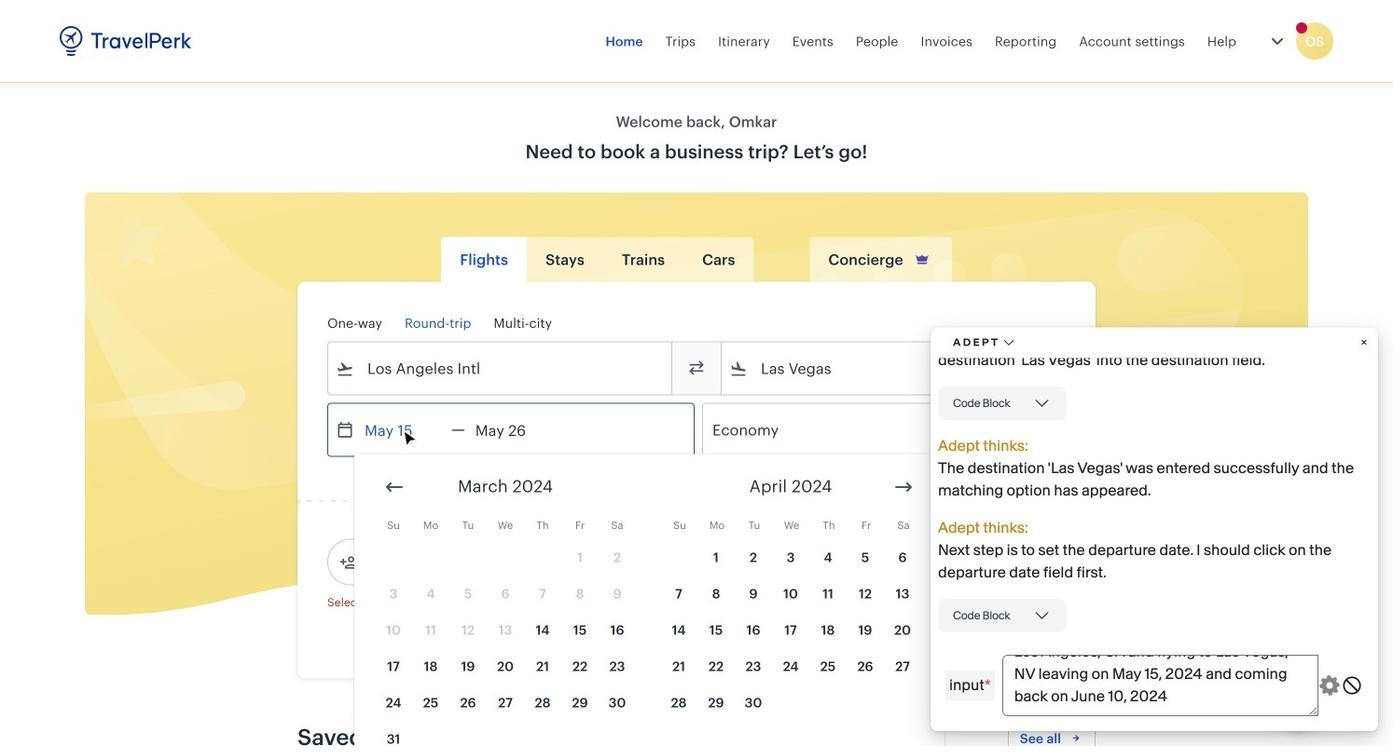 Task type: vqa. For each thing, say whether or not it's contained in the screenshot.
Move forward to switch to the next month. icon
yes



Task type: locate. For each thing, give the bounding box(es) containing it.
To search field
[[748, 354, 1041, 384]]

From search field
[[354, 354, 647, 384]]

Return text field
[[465, 404, 562, 456]]

move forward to switch to the next month. image
[[892, 476, 915, 499]]



Task type: describe. For each thing, give the bounding box(es) containing it.
move backward to switch to the previous month. image
[[383, 476, 406, 499]]

calendar application
[[354, 455, 1393, 747]]

Depart text field
[[354, 404, 451, 456]]



